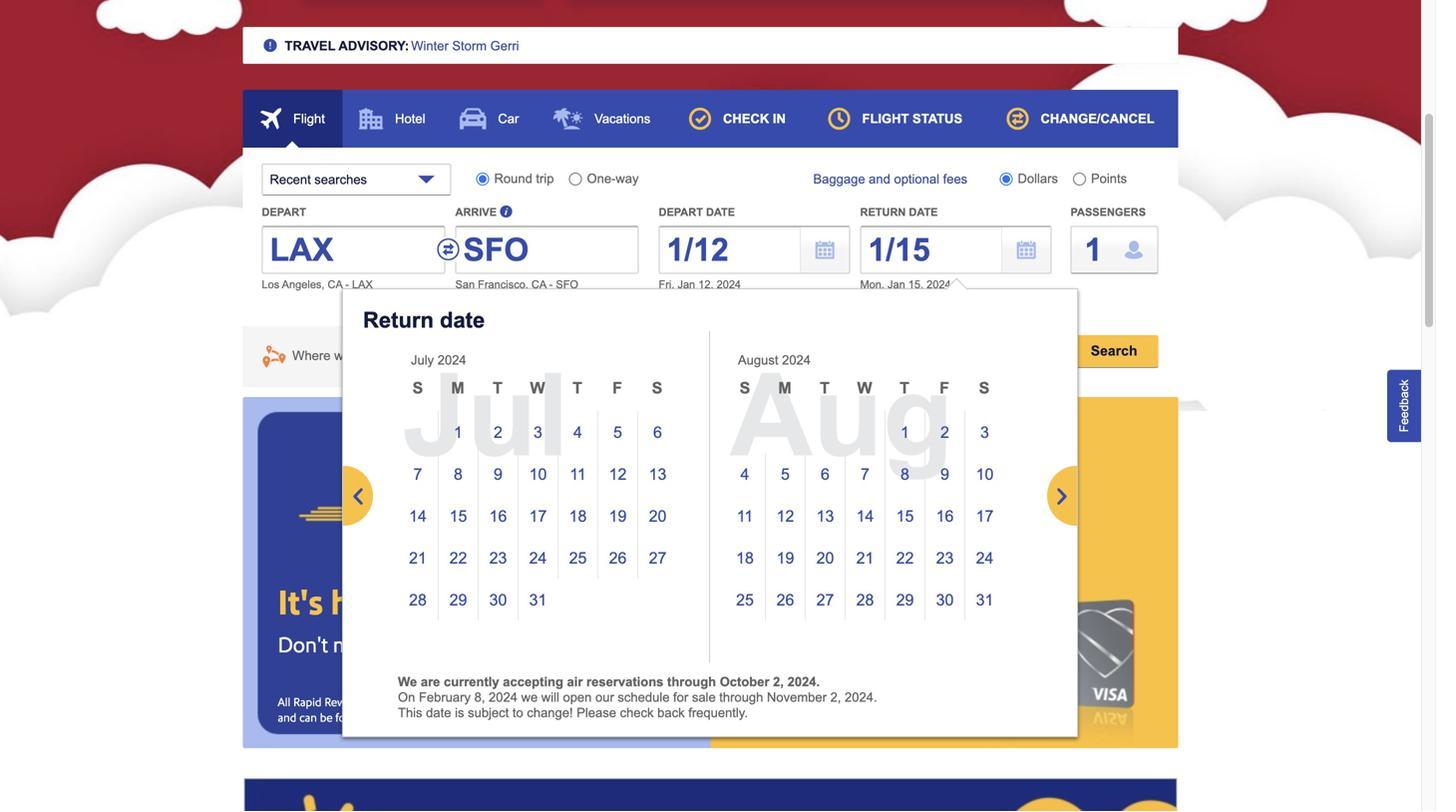 Task type: vqa. For each thing, say whether or not it's contained in the screenshot.
first Depart from right
yes



Task type: locate. For each thing, give the bounding box(es) containing it.
1 horizontal spatial saturday cell
[[965, 369, 1005, 411]]

flight left status
[[862, 111, 909, 126]]

2024 right july
[[438, 353, 467, 368]]

0 horizontal spatial ca
[[328, 278, 342, 291]]

0 horizontal spatial saturday cell
[[638, 369, 677, 411]]

2,
[[773, 674, 784, 689], [831, 690, 841, 705]]

sunday cell
[[398, 369, 438, 411], [725, 369, 765, 411]]

travel
[[285, 38, 336, 53]]

0 horizontal spatial -
[[345, 278, 349, 291]]

saturday cell for aug
[[965, 369, 1005, 411]]

1 jan from the left
[[678, 278, 696, 291]]

0 horizontal spatial jan
[[678, 278, 696, 291]]

2 m from the left
[[779, 379, 792, 397]]

1 horizontal spatial monday cell
[[765, 369, 805, 411]]

1 friday cell from the left
[[598, 369, 638, 411]]

1 horizontal spatial thursday cell
[[885, 369, 925, 411]]

for
[[673, 690, 689, 705]]

s for aug saturday cell
[[979, 379, 990, 397]]

francisco,
[[478, 278, 529, 291]]

sunday cell down august
[[725, 369, 765, 411]]

friday cell for aug
[[925, 369, 965, 411]]

passengers
[[1071, 206, 1146, 218]]

1 ca from the left
[[328, 278, 342, 291]]

1 vertical spatial return date
[[363, 308, 485, 332]]

3 s from the left
[[740, 379, 751, 397]]

flight
[[293, 111, 325, 126], [862, 111, 909, 126]]

0 horizontal spatial thursday cell
[[558, 369, 598, 411]]

0 horizontal spatial return date
[[363, 308, 485, 332]]

1 horizontal spatial w
[[857, 379, 873, 397]]

2024 right 15,
[[927, 278, 951, 291]]

4 t from the left
[[900, 379, 910, 397]]

return date up return date in mm/dd/yyyy format, valid dates from jan 12, 2024 to oct 2, 2024. to use a date picker press the down arrow. text field at top right
[[860, 206, 938, 218]]

1 horizontal spatial wednesday cell
[[845, 369, 885, 411]]

2024
[[717, 278, 741, 291], [927, 278, 951, 291], [438, 353, 467, 368], [782, 353, 811, 368], [489, 690, 518, 705]]

1 f from the left
[[613, 379, 622, 397]]

f
[[613, 379, 622, 397], [940, 379, 950, 397]]

2024 inside we are currently accepting air reservations through october 2, 2024. on february 8, 2024 we will open our schedule for sale through november 2, 2024. this date is subject to change! please check back frequently.
[[489, 690, 518, 705]]

thursday cell for jul
[[558, 369, 598, 411]]

2 w from the left
[[857, 379, 873, 397]]

2 vertical spatial date
[[426, 705, 451, 720]]

back
[[658, 705, 685, 720]]

wednesday cell for jul
[[518, 369, 558, 411]]

sunday cell down july
[[398, 369, 438, 411]]

2 saturday cell from the left
[[965, 369, 1005, 411]]

flight status button
[[808, 90, 983, 148]]

return up july
[[363, 308, 434, 332]]

2 s from the left
[[652, 379, 663, 397]]

1 depart from the left
[[262, 206, 306, 218]]

w for jul
[[530, 379, 545, 397]]

friday cell
[[598, 369, 638, 411], [925, 369, 965, 411]]

0 horizontal spatial wednesday cell
[[518, 369, 558, 411]]

2 - from the left
[[549, 278, 553, 291]]

1 wednesday cell from the left
[[518, 369, 558, 411]]

aug
[[730, 352, 953, 480]]

0 horizontal spatial tuesday cell
[[478, 369, 518, 411]]

arrive
[[455, 206, 497, 218]]

return date
[[860, 206, 938, 218], [363, 308, 485, 332]]

1 w from the left
[[530, 379, 545, 397]]

ca left lax
[[328, 278, 342, 291]]

thursday cell
[[558, 369, 598, 411], [885, 369, 925, 411]]

1 vertical spatial return
[[363, 308, 434, 332]]

- left lax
[[345, 278, 349, 291]]

1 saturday cell from the left
[[638, 369, 677, 411]]

travel advisory:
[[285, 38, 409, 53]]

san francisco, ca - sfo
[[455, 278, 579, 291]]

1 - from the left
[[345, 278, 349, 291]]

flight inside flight button
[[293, 111, 325, 126]]

1 thursday cell from the left
[[558, 369, 598, 411]]

2 wednesday cell from the left
[[845, 369, 885, 411]]

one-way
[[587, 171, 639, 186]]

w
[[530, 379, 545, 397], [857, 379, 873, 397]]

0 horizontal spatial friday cell
[[598, 369, 638, 411]]

date
[[909, 206, 938, 218], [440, 308, 485, 332], [426, 705, 451, 720]]

1 horizontal spatial return
[[860, 206, 906, 218]]

0 horizontal spatial return
[[363, 308, 434, 332]]

1 horizontal spatial ca
[[532, 278, 546, 291]]

ca left sfo
[[532, 278, 546, 291]]

october
[[720, 674, 770, 689]]

m
[[451, 379, 465, 397], [779, 379, 792, 397]]

date inside we are currently accepting air reservations through october 2, 2024. on february 8, 2024 we will open our schedule for sale through november 2, 2024. this date is subject to change! please check back frequently.
[[426, 705, 451, 720]]

2 depart from the left
[[659, 206, 703, 218]]

depart date
[[659, 206, 735, 218]]

2 ca from the left
[[532, 278, 546, 291]]

2 sunday cell from the left
[[725, 369, 765, 411]]

july
[[411, 353, 434, 368]]

flight for flight
[[293, 111, 325, 126]]

2 thursday cell from the left
[[885, 369, 925, 411]]

1 horizontal spatial through
[[720, 690, 764, 705]]

2024 up to
[[489, 690, 518, 705]]

round
[[494, 171, 533, 186]]

2, up the november
[[773, 674, 784, 689]]

1 horizontal spatial f
[[940, 379, 950, 397]]

hotel
[[395, 111, 425, 126]]

flight inside flight status button
[[862, 111, 909, 126]]

Depart text field
[[262, 226, 445, 274]]

t
[[493, 379, 503, 397], [573, 379, 583, 397], [820, 379, 830, 397], [900, 379, 910, 397]]

2 jan from the left
[[888, 278, 906, 291]]

ca
[[328, 278, 342, 291], [532, 278, 546, 291]]

1 horizontal spatial return date
[[860, 206, 938, 218]]

saturday cell
[[638, 369, 677, 411], [965, 369, 1005, 411]]

monday cell down the july 2024
[[438, 369, 478, 411]]

None radio
[[476, 173, 489, 186], [569, 173, 582, 186], [1073, 173, 1086, 186], [476, 173, 489, 186], [569, 173, 582, 186], [1073, 173, 1086, 186]]

2 tuesday cell from the left
[[805, 369, 845, 411]]

1 horizontal spatial -
[[549, 278, 553, 291]]

3 t from the left
[[820, 379, 830, 397]]

depart for depart date
[[659, 206, 703, 218]]

tuesday cell for aug
[[805, 369, 845, 411]]

in
[[773, 111, 786, 126]]

vacations
[[595, 111, 651, 126]]

s
[[413, 379, 423, 397], [652, 379, 663, 397], [740, 379, 751, 397], [979, 379, 990, 397]]

depart
[[262, 206, 306, 218], [659, 206, 703, 218]]

m for aug
[[779, 379, 792, 397]]

m down the july 2024
[[451, 379, 465, 397]]

Depart Date in mm/dd/yyyy format, valid dates from Jan 11, 2024 to Oct 2, 2024. To use a date picker press the down arrow. text field
[[659, 226, 851, 274]]

- left sfo
[[549, 278, 553, 291]]

1 horizontal spatial 2,
[[831, 690, 841, 705]]

1 s from the left
[[413, 379, 423, 397]]

flight for flight status
[[862, 111, 909, 126]]

0 horizontal spatial flight
[[293, 111, 325, 126]]

m down the "august 2024" on the right top of the page
[[779, 379, 792, 397]]

1 sunday cell from the left
[[398, 369, 438, 411]]

date up return date in mm/dd/yyyy format, valid dates from jan 12, 2024 to oct 2, 2024. to use a date picker press the down arrow. text field at top right
[[909, 206, 938, 218]]

1 horizontal spatial sunday cell
[[725, 369, 765, 411]]

1 horizontal spatial depart
[[659, 206, 703, 218]]

date down san
[[440, 308, 485, 332]]

return
[[860, 206, 906, 218], [363, 308, 434, 332]]

2 flight from the left
[[862, 111, 909, 126]]

subject
[[468, 705, 509, 720]]

ca for angeles,
[[328, 278, 342, 291]]

is
[[455, 705, 464, 720]]

m for jul
[[451, 379, 465, 397]]

- for lax
[[345, 278, 349, 291]]

vacations button
[[537, 90, 667, 148]]

0 horizontal spatial m
[[451, 379, 465, 397]]

round trip
[[494, 171, 554, 186]]

through down october
[[720, 690, 764, 705]]

0 horizontal spatial 2024.
[[788, 674, 820, 689]]

0 horizontal spatial monday cell
[[438, 369, 478, 411]]

currently
[[444, 674, 499, 689]]

None radio
[[1000, 173, 1013, 186]]

february
[[419, 690, 471, 705]]

jan left 15,
[[888, 278, 906, 291]]

depart up los at the top
[[262, 206, 306, 218]]

return date up july
[[363, 308, 485, 332]]

hotel button
[[343, 90, 442, 148]]

sale
[[692, 690, 716, 705]]

2024.
[[788, 674, 820, 689], [845, 690, 878, 705]]

2024. right the november
[[845, 690, 878, 705]]

2, right the november
[[831, 690, 841, 705]]

flight down travel at the left of page
[[293, 111, 325, 126]]

car button
[[442, 90, 537, 148]]

tuesday cell
[[478, 369, 518, 411], [805, 369, 845, 411]]

car
[[498, 111, 519, 126]]

- for sfo
[[549, 278, 553, 291]]

lax
[[352, 278, 373, 291]]

1 monday cell from the left
[[438, 369, 478, 411]]

jan
[[678, 278, 696, 291], [888, 278, 906, 291]]

0 horizontal spatial depart
[[262, 206, 306, 218]]

through up for
[[667, 674, 716, 689]]

2 f from the left
[[940, 379, 950, 397]]

tab list
[[243, 90, 1179, 171]]

monday cell down the "august 2024" on the right top of the page
[[765, 369, 805, 411]]

0 horizontal spatial w
[[530, 379, 545, 397]]

0 horizontal spatial sunday cell
[[398, 369, 438, 411]]

flight button
[[243, 90, 343, 148]]

1 horizontal spatial friday cell
[[925, 369, 965, 411]]

0 horizontal spatial 2,
[[773, 674, 784, 689]]

1 tuesday cell from the left
[[478, 369, 518, 411]]

4 s from the left
[[979, 379, 990, 397]]

1 flight from the left
[[293, 111, 325, 126]]

2 friday cell from the left
[[925, 369, 965, 411]]

2024 right 12,
[[717, 278, 741, 291]]

accepting
[[503, 674, 564, 689]]

friday cell for jul
[[598, 369, 638, 411]]

please
[[577, 705, 617, 720]]

august
[[738, 353, 779, 368]]

2024. up the november
[[788, 674, 820, 689]]

points
[[1091, 171, 1127, 186]]

through
[[667, 674, 716, 689], [720, 690, 764, 705]]

wednesday cell
[[518, 369, 558, 411], [845, 369, 885, 411]]

advisory:
[[339, 38, 409, 53]]

1 horizontal spatial m
[[779, 379, 792, 397]]

1 horizontal spatial tuesday cell
[[805, 369, 845, 411]]

1 m from the left
[[451, 379, 465, 397]]

2 monday cell from the left
[[765, 369, 805, 411]]

jan left 12,
[[678, 278, 696, 291]]

jan for 15,
[[888, 278, 906, 291]]

1 horizontal spatial flight
[[862, 111, 909, 126]]

date
[[706, 206, 735, 218]]

monday cell
[[438, 369, 478, 411], [765, 369, 805, 411]]

check in button
[[667, 90, 808, 148]]

mon, jan 15, 2024
[[860, 278, 951, 291]]

date down february
[[426, 705, 451, 720]]

return up the mon,
[[860, 206, 906, 218]]

-
[[345, 278, 349, 291], [549, 278, 553, 291]]

0 horizontal spatial f
[[613, 379, 622, 397]]

Arrive text field
[[455, 226, 639, 274]]

1 horizontal spatial jan
[[888, 278, 906, 291]]

depart left date
[[659, 206, 703, 218]]



Task type: describe. For each thing, give the bounding box(es) containing it.
15,
[[909, 278, 924, 291]]

flight status
[[862, 111, 963, 126]]

we are currently accepting air reservations through october 2, 2024. on february 8, 2024 we will open our schedule for sale through november 2, 2024. this date is subject to change! please check back frequently.
[[398, 674, 878, 720]]

we
[[521, 690, 538, 705]]

jan for 12,
[[678, 278, 696, 291]]

Passengers count. Opens flyout. text field
[[1071, 226, 1159, 274]]

los angeles, ca - lax
[[262, 278, 373, 291]]

Recent searches text field
[[262, 164, 451, 196]]

1 t from the left
[[493, 379, 503, 397]]

change!
[[527, 705, 573, 720]]

Return date in mm/dd/yyyy format, valid dates from Jan 12, 2024 to Oct 2, 2024. To use a date picker press the down arrow. text field
[[860, 226, 1052, 274]]

mon,
[[860, 278, 885, 291]]

saturday cell for jul
[[638, 369, 677, 411]]

we
[[398, 674, 417, 689]]

status
[[913, 111, 963, 126]]

f for jul
[[613, 379, 622, 397]]

way
[[616, 171, 639, 186]]

check in
[[723, 111, 786, 126]]

tuesday cell for jul
[[478, 369, 518, 411]]

monday cell for jul
[[438, 369, 478, 411]]

0 vertical spatial return date
[[860, 206, 938, 218]]

0 vertical spatial date
[[909, 206, 938, 218]]

s for sunday cell for aug
[[740, 379, 751, 397]]

one-
[[587, 171, 616, 186]]

will
[[542, 690, 560, 705]]

tab list containing flight
[[243, 90, 1179, 171]]

change/cancel button
[[983, 90, 1179, 148]]

check
[[723, 111, 769, 126]]

schedule
[[618, 690, 670, 705]]

los
[[262, 278, 280, 291]]

trip
[[536, 171, 554, 186]]

s for jul saturday cell
[[652, 379, 663, 397]]

2024 right august
[[782, 353, 811, 368]]

12,
[[699, 278, 714, 291]]

frequently.
[[689, 705, 748, 720]]

our
[[596, 690, 614, 705]]

depart for depart
[[262, 206, 306, 218]]

fri,
[[659, 278, 675, 291]]

sfo
[[556, 278, 579, 291]]

1 vertical spatial date
[[440, 308, 485, 332]]

reservations
[[587, 674, 664, 689]]

san
[[455, 278, 475, 291]]

to
[[513, 705, 524, 720]]

on
[[398, 690, 415, 705]]

are
[[421, 674, 440, 689]]

november
[[767, 690, 827, 705]]

change/cancel
[[1041, 111, 1155, 126]]

s for jul sunday cell
[[413, 379, 423, 397]]

angeles,
[[282, 278, 325, 291]]

1 horizontal spatial 2024.
[[845, 690, 878, 705]]

ca for francisco,
[[532, 278, 546, 291]]

this
[[398, 705, 423, 720]]

open
[[563, 690, 592, 705]]

sunday cell for aug
[[725, 369, 765, 411]]

jul
[[403, 352, 569, 480]]

check
[[620, 705, 654, 720]]

8,
[[474, 690, 485, 705]]

july 2024
[[411, 353, 467, 368]]

2 t from the left
[[573, 379, 583, 397]]

monday cell for aug
[[765, 369, 805, 411]]

fri, jan 12, 2024
[[659, 278, 741, 291]]

wednesday cell for aug
[[845, 369, 885, 411]]

sunday cell for jul
[[398, 369, 438, 411]]

august 2024
[[738, 353, 811, 368]]

f for aug
[[940, 379, 950, 397]]

thursday cell for aug
[[885, 369, 925, 411]]

0 vertical spatial return
[[860, 206, 906, 218]]

0 horizontal spatial through
[[667, 674, 716, 689]]

air
[[567, 674, 583, 689]]

w for aug
[[857, 379, 873, 397]]

dollars
[[1018, 171, 1058, 186]]



